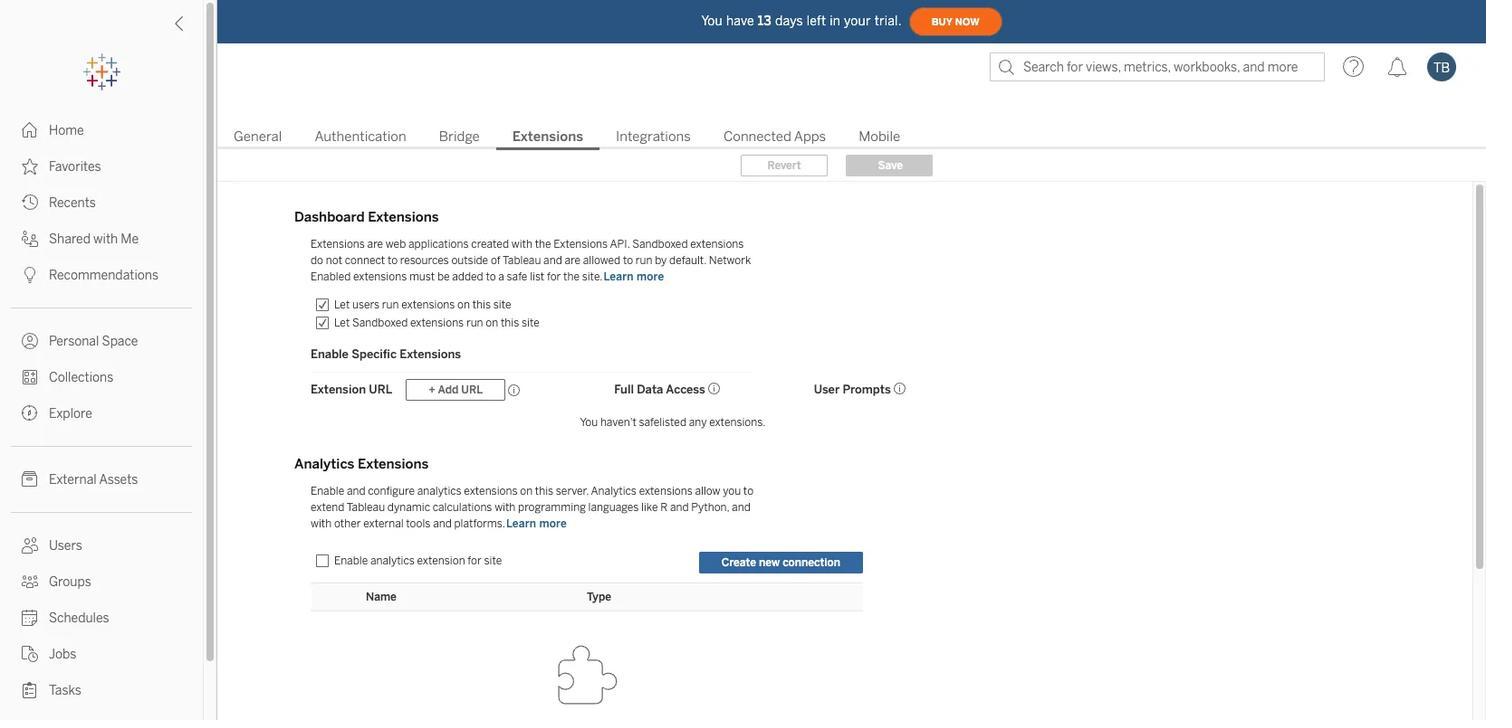 Task type: describe. For each thing, give the bounding box(es) containing it.
explore link
[[0, 396, 203, 432]]

tableau inside "extensions are web applications created with the extensions api. sandboxed extensions do not connect to resources outside of tableau and are allowed to run by default. network enabled extensions must be added to a safe list for the site."
[[503, 254, 541, 267]]

extensions.
[[709, 417, 766, 429]]

and down you
[[732, 502, 751, 514]]

tableau inside enable and configure analytics extensions on this server. analytics extensions allow you to extend tableau dynamic calculations with programming languages like r and python, and with other external tools and platforms.
[[347, 502, 385, 514]]

extensions down connect
[[353, 271, 407, 283]]

users link
[[0, 528, 203, 564]]

with down extend
[[311, 518, 332, 531]]

navigation panel element
[[0, 54, 203, 721]]

calculations
[[433, 502, 492, 514]]

favorites
[[49, 159, 101, 175]]

tools
[[406, 518, 431, 531]]

buy now button
[[909, 7, 1002, 36]]

dynamic
[[387, 502, 430, 514]]

with up platforms.
[[495, 502, 516, 514]]

learn more link for dashboard extensions
[[603, 270, 665, 284]]

by text only_f5he34f image for explore
[[22, 406, 38, 422]]

now
[[955, 16, 980, 28]]

you for you have 13 days left in your trial.
[[701, 13, 723, 29]]

on inside enable and configure analytics extensions on this server. analytics extensions allow you to extend tableau dynamic calculations with programming languages like r and python, and with other external tools and platforms.
[[520, 485, 533, 498]]

type
[[587, 591, 611, 604]]

buy
[[932, 16, 953, 28]]

2 vertical spatial site
[[484, 555, 502, 568]]

groups
[[49, 575, 91, 591]]

sandboxed inside let users run extensions on this site let sandboxed extensions run on this site
[[352, 317, 408, 330]]

1 horizontal spatial on
[[486, 317, 498, 330]]

general
[[234, 129, 282, 145]]

sandboxed inside "extensions are web applications created with the extensions api. sandboxed extensions do not connect to resources outside of tableau and are allowed to run by default. network enabled extensions must be added to a safe list for the site."
[[632, 238, 688, 251]]

shared with me link
[[0, 221, 203, 257]]

buy now
[[932, 16, 980, 28]]

by text only_f5he34f image for groups
[[22, 574, 38, 591]]

must
[[409, 271, 435, 283]]

and right r
[[670, 502, 689, 514]]

main navigation. press the up and down arrow keys to access links. element
[[0, 112, 203, 721]]

allowed
[[583, 254, 621, 267]]

name
[[366, 591, 397, 604]]

1 vertical spatial analytics
[[370, 555, 415, 568]]

by text only_f5he34f image for tasks
[[22, 683, 38, 699]]

by
[[655, 254, 667, 267]]

grid containing extension url
[[311, 373, 1035, 440]]

to inside enable and configure analytics extensions on this server. analytics extensions allow you to extend tableau dynamic calculations with programming languages like r and python, and with other external tools and platforms.
[[743, 485, 754, 498]]

jobs link
[[0, 637, 203, 673]]

default.
[[669, 254, 707, 267]]

extension
[[417, 555, 465, 568]]

1 horizontal spatial are
[[565, 254, 581, 267]]

created
[[471, 238, 509, 251]]

enable and configure analytics extensions on this server. analytics extensions allow you to extend tableau dynamic calculations with programming languages like r and python, and with other external tools and platforms.
[[311, 485, 754, 531]]

2 let from the top
[[334, 317, 350, 330]]

like
[[641, 502, 658, 514]]

by text only_f5he34f image for collections
[[22, 370, 38, 386]]

web
[[386, 238, 406, 251]]

extensions up "calculations"
[[464, 485, 518, 498]]

0 horizontal spatial tooltip info icon image
[[508, 385, 521, 397]]

analytics inside enable and configure analytics extensions on this server. analytics extensions allow you to extend tableau dynamic calculations with programming languages like r and python, and with other external tools and platforms.
[[591, 485, 637, 498]]

in
[[830, 13, 841, 29]]

extension
[[311, 383, 366, 397]]

not
[[326, 254, 342, 267]]

external assets link
[[0, 462, 203, 498]]

languages
[[588, 502, 639, 514]]

access
[[666, 383, 705, 397]]

enabled
[[311, 271, 351, 283]]

full
[[614, 383, 634, 397]]

extension url
[[311, 383, 392, 397]]

extensions up web
[[368, 209, 439, 226]]

+ add url button
[[406, 379, 506, 401]]

+
[[429, 384, 436, 397]]

recents link
[[0, 185, 203, 221]]

create new connection button
[[699, 552, 863, 574]]

home
[[49, 123, 84, 139]]

home link
[[0, 112, 203, 149]]

dashboard extensions
[[294, 209, 439, 226]]

more for analytics extensions
[[539, 518, 567, 531]]

extensions up r
[[639, 485, 693, 498]]

by text only_f5he34f image for home
[[22, 122, 38, 139]]

connected apps
[[724, 129, 826, 145]]

navigation containing general
[[217, 123, 1486, 150]]

extensions up "+" on the bottom
[[400, 348, 461, 361]]

server.
[[556, 485, 589, 498]]

schedules
[[49, 611, 109, 627]]

sub-spaces tab list
[[217, 127, 1486, 150]]

site.
[[582, 271, 603, 283]]

schedules link
[[0, 600, 203, 637]]

to down web
[[388, 254, 398, 267]]

external
[[49, 473, 97, 488]]

0 vertical spatial enable
[[311, 348, 349, 361]]

authentication
[[315, 129, 406, 145]]

other
[[334, 518, 361, 531]]

apps
[[794, 129, 826, 145]]

full data access
[[614, 383, 705, 397]]

external
[[363, 518, 404, 531]]

for inside "extensions are web applications created with the extensions api. sandboxed extensions do not connect to resources outside of tableau and are allowed to run by default. network enabled extensions must be added to a safe list for the site."
[[547, 271, 561, 283]]

learn more for dashboard extensions
[[604, 271, 664, 283]]

days
[[775, 13, 803, 29]]

space
[[102, 334, 138, 350]]

assets
[[99, 473, 138, 488]]

to left the a
[[486, 271, 496, 283]]

6 by text only_f5he34f image from the top
[[22, 719, 38, 721]]

0 horizontal spatial url
[[369, 383, 392, 397]]

data
[[637, 383, 663, 397]]

by text only_f5he34f image for users
[[22, 538, 38, 554]]

you for you haven't safelisted any extensions.
[[580, 417, 598, 429]]

let users run extensions on this site let sandboxed extensions run on this site
[[334, 299, 540, 330]]

enable specific extensions
[[311, 348, 461, 361]]

safelisted
[[639, 417, 687, 429]]

you
[[723, 485, 741, 498]]

url inside button
[[461, 384, 483, 397]]

connected
[[724, 129, 791, 145]]

outside
[[451, 254, 488, 267]]



Task type: vqa. For each thing, say whether or not it's contained in the screenshot.
the topmost learn more
yes



Task type: locate. For each thing, give the bounding box(es) containing it.
0 vertical spatial on
[[457, 299, 470, 312]]

user prompts
[[814, 383, 891, 397]]

analytics up extend
[[294, 456, 354, 473]]

0 vertical spatial more
[[637, 271, 664, 283]]

1 let from the top
[[334, 299, 350, 312]]

this up programming
[[535, 485, 554, 498]]

6 by text only_f5he34f image from the top
[[22, 406, 38, 422]]

0 horizontal spatial tableau
[[347, 502, 385, 514]]

let down enabled
[[334, 317, 350, 330]]

and
[[544, 254, 562, 267], [347, 485, 366, 498], [670, 502, 689, 514], [732, 502, 751, 514], [433, 518, 452, 531]]

sandboxed down users
[[352, 317, 408, 330]]

learn more down by
[[604, 271, 664, 283]]

by text only_f5he34f image inside collections link
[[22, 370, 38, 386]]

applications
[[408, 238, 469, 251]]

0 vertical spatial the
[[535, 238, 551, 251]]

tooltip info icon image right access
[[708, 383, 721, 396]]

enable for analytics
[[311, 485, 344, 498]]

1 horizontal spatial learn more link
[[603, 270, 665, 284]]

shared with me
[[49, 232, 139, 247]]

site
[[493, 299, 511, 312], [522, 317, 540, 330], [484, 555, 502, 568]]

1 vertical spatial learn more
[[506, 518, 567, 531]]

on down added
[[457, 299, 470, 312]]

api.
[[610, 238, 630, 251]]

collections
[[49, 370, 113, 386]]

by text only_f5he34f image
[[22, 122, 38, 139], [22, 195, 38, 211], [22, 231, 38, 247], [22, 333, 38, 350], [22, 370, 38, 386], [22, 406, 38, 422], [22, 472, 38, 488], [22, 574, 38, 591], [22, 610, 38, 627]]

extensions right the bridge
[[512, 129, 583, 145]]

main content
[[217, 91, 1486, 721]]

0 horizontal spatial for
[[468, 555, 482, 568]]

learn more link
[[603, 270, 665, 284], [505, 517, 568, 532]]

haven't
[[600, 417, 637, 429]]

me
[[121, 232, 139, 247]]

1 vertical spatial on
[[486, 317, 498, 330]]

added
[[452, 271, 483, 283]]

run inside "extensions are web applications created with the extensions api. sandboxed extensions do not connect to resources outside of tableau and are allowed to run by default. network enabled extensions must be added to a safe list for the site."
[[636, 254, 653, 267]]

0 horizontal spatial analytics
[[370, 555, 415, 568]]

1 vertical spatial analytics
[[591, 485, 637, 498]]

are
[[367, 238, 383, 251], [565, 254, 581, 267]]

1 vertical spatial are
[[565, 254, 581, 267]]

users
[[352, 299, 380, 312]]

to right you
[[743, 485, 754, 498]]

by text only_f5he34f image for recommendations
[[22, 267, 38, 283]]

you have 13 days left in your trial.
[[701, 13, 902, 29]]

tooltip info icon image for full data access
[[708, 383, 721, 396]]

by text only_f5he34f image
[[22, 158, 38, 175], [22, 267, 38, 283], [22, 538, 38, 554], [22, 647, 38, 663], [22, 683, 38, 699], [22, 719, 38, 721]]

13
[[758, 13, 772, 29]]

by text only_f5he34f image inside recommendations link
[[22, 267, 38, 283]]

1 horizontal spatial the
[[563, 271, 580, 283]]

4 by text only_f5he34f image from the top
[[22, 333, 38, 350]]

0 vertical spatial learn
[[604, 271, 634, 283]]

this inside enable and configure analytics extensions on this server. analytics extensions allow you to extend tableau dynamic calculations with programming languages like r and python, and with other external tools and platforms.
[[535, 485, 554, 498]]

run down added
[[466, 317, 483, 330]]

grid
[[311, 373, 1035, 440]]

to down api.
[[623, 254, 633, 267]]

are left allowed
[[565, 254, 581, 267]]

by text only_f5he34f image left shared on the top
[[22, 231, 38, 247]]

run right users
[[382, 299, 399, 312]]

by text only_f5he34f image left schedules on the bottom
[[22, 610, 38, 627]]

learn down programming
[[506, 518, 536, 531]]

learn
[[604, 271, 634, 283], [506, 518, 536, 531]]

analytics up name
[[370, 555, 415, 568]]

learn more link down programming
[[505, 517, 568, 532]]

+ add url
[[429, 384, 483, 397]]

0 vertical spatial analytics
[[294, 456, 354, 473]]

9 by text only_f5he34f image from the top
[[22, 610, 38, 627]]

1 horizontal spatial you
[[701, 13, 723, 29]]

revert
[[768, 159, 801, 172]]

dashboard
[[294, 209, 365, 226]]

0 vertical spatial learn more link
[[603, 270, 665, 284]]

extensions inside sub-spaces tab list
[[512, 129, 583, 145]]

learn for dashboard extensions
[[604, 271, 634, 283]]

by text only_f5he34f image left groups
[[22, 574, 38, 591]]

by text only_f5he34f image inside users link
[[22, 538, 38, 554]]

7 by text only_f5he34f image from the top
[[22, 472, 38, 488]]

1 horizontal spatial for
[[547, 271, 561, 283]]

by text only_f5he34f image down tasks "link"
[[22, 719, 38, 721]]

navigation
[[217, 123, 1486, 150]]

by text only_f5he34f image left recommendations
[[22, 267, 38, 283]]

extensions up "network"
[[690, 238, 744, 251]]

url down enable specific extensions
[[369, 383, 392, 397]]

python,
[[691, 502, 729, 514]]

0 vertical spatial analytics
[[417, 485, 462, 498]]

tooltip info icon image right 'prompts'
[[894, 383, 906, 396]]

1 by text only_f5he34f image from the top
[[22, 158, 38, 175]]

extensions up not
[[311, 238, 365, 251]]

0 vertical spatial you
[[701, 13, 723, 29]]

shared
[[49, 232, 91, 247]]

1 vertical spatial more
[[539, 518, 567, 531]]

extensions up allowed
[[554, 238, 608, 251]]

enable for enable
[[334, 555, 368, 568]]

by text only_f5he34f image left "collections"
[[22, 370, 38, 386]]

learn down allowed
[[604, 271, 634, 283]]

learn more link down by
[[603, 270, 665, 284]]

tooltip info icon image right + add url button
[[508, 385, 521, 397]]

by text only_f5he34f image inside favorites link
[[22, 158, 38, 175]]

1 vertical spatial let
[[334, 317, 350, 330]]

create
[[722, 557, 756, 570]]

enable up extend
[[311, 485, 344, 498]]

favorites link
[[0, 149, 203, 185]]

with inside main navigation. press the up and down arrow keys to access links. element
[[93, 232, 118, 247]]

have
[[726, 13, 754, 29]]

5 by text only_f5he34f image from the top
[[22, 683, 38, 699]]

network
[[709, 254, 751, 267]]

by text only_f5he34f image for jobs
[[22, 647, 38, 663]]

2 vertical spatial on
[[520, 485, 533, 498]]

2 horizontal spatial run
[[636, 254, 653, 267]]

by text only_f5he34f image for external assets
[[22, 472, 38, 488]]

by text only_f5he34f image inside 'schedules' link
[[22, 610, 38, 627]]

0 vertical spatial are
[[367, 238, 383, 251]]

create new connection
[[722, 557, 840, 570]]

a
[[498, 271, 504, 283]]

1 horizontal spatial sandboxed
[[632, 238, 688, 251]]

be
[[437, 271, 450, 283]]

0 horizontal spatial analytics
[[294, 456, 354, 473]]

1 by text only_f5he34f image from the top
[[22, 122, 38, 139]]

enable inside enable and configure analytics extensions on this server. analytics extensions allow you to extend tableau dynamic calculations with programming languages like r and python, and with other external tools and platforms.
[[311, 485, 344, 498]]

extensions down the be
[[410, 317, 464, 330]]

bridge
[[439, 129, 480, 145]]

this down safe
[[501, 317, 519, 330]]

8 by text only_f5he34f image from the top
[[22, 574, 38, 591]]

0 vertical spatial this
[[472, 299, 491, 312]]

2 vertical spatial run
[[466, 317, 483, 330]]

0 horizontal spatial learn
[[506, 518, 536, 531]]

tooltip info icon image for user prompts
[[894, 383, 906, 396]]

1 horizontal spatial analytics
[[591, 485, 637, 498]]

1 vertical spatial for
[[468, 555, 482, 568]]

by text only_f5he34f image inside external assets link
[[22, 472, 38, 488]]

1 vertical spatial run
[[382, 299, 399, 312]]

2 horizontal spatial this
[[535, 485, 554, 498]]

0 horizontal spatial you
[[580, 417, 598, 429]]

personal space link
[[0, 323, 203, 360]]

new
[[759, 557, 780, 570]]

on down "of" in the left of the page
[[486, 317, 498, 330]]

run
[[636, 254, 653, 267], [382, 299, 399, 312], [466, 317, 483, 330]]

enable down other
[[334, 555, 368, 568]]

learn more for analytics extensions
[[506, 518, 567, 531]]

configure
[[368, 485, 415, 498]]

0 horizontal spatial learn more
[[506, 518, 567, 531]]

tableau up safe
[[503, 254, 541, 267]]

1 vertical spatial this
[[501, 317, 519, 330]]

let left users
[[334, 299, 350, 312]]

by text only_f5he34f image inside groups link
[[22, 574, 38, 591]]

with left 'me'
[[93, 232, 118, 247]]

explore
[[49, 407, 92, 422]]

by text only_f5he34f image left external
[[22, 472, 38, 488]]

1 horizontal spatial tooltip info icon image
[[708, 383, 721, 396]]

recents
[[49, 196, 96, 211]]

by text only_f5he34f image inside jobs link
[[22, 647, 38, 663]]

and up list
[[544, 254, 562, 267]]

enable up extension on the bottom left
[[311, 348, 349, 361]]

site down list
[[522, 317, 540, 330]]

tooltip info icon image
[[708, 383, 721, 396], [894, 383, 906, 396], [508, 385, 521, 397]]

extensions down the must
[[401, 299, 455, 312]]

site down platforms.
[[484, 555, 502, 568]]

more down programming
[[539, 518, 567, 531]]

platforms.
[[454, 518, 505, 531]]

0 vertical spatial run
[[636, 254, 653, 267]]

any
[[689, 417, 707, 429]]

0 horizontal spatial sandboxed
[[352, 317, 408, 330]]

by text only_f5he34f image inside recents link
[[22, 195, 38, 211]]

your
[[844, 13, 871, 29]]

tableau up external
[[347, 502, 385, 514]]

analytics up the languages
[[591, 485, 637, 498]]

by text only_f5he34f image left tasks
[[22, 683, 38, 699]]

personal
[[49, 334, 99, 350]]

by text only_f5he34f image inside home "link"
[[22, 122, 38, 139]]

you
[[701, 13, 723, 29], [580, 417, 598, 429]]

0 vertical spatial tableau
[[503, 254, 541, 267]]

0 horizontal spatial learn more link
[[505, 517, 568, 532]]

by text only_f5he34f image for schedules
[[22, 610, 38, 627]]

Search for views, metrics, workbooks, and more text field
[[990, 53, 1325, 82]]

learn more
[[604, 271, 664, 283], [506, 518, 567, 531]]

0 vertical spatial learn more
[[604, 271, 664, 283]]

analytics up "calculations"
[[417, 485, 462, 498]]

tasks
[[49, 684, 81, 699]]

0 horizontal spatial run
[[382, 299, 399, 312]]

trial.
[[875, 13, 902, 29]]

more down by
[[637, 271, 664, 283]]

for right extension
[[468, 555, 482, 568]]

let
[[334, 299, 350, 312], [334, 317, 350, 330]]

tasks link
[[0, 673, 203, 709]]

1 vertical spatial enable
[[311, 485, 344, 498]]

1 horizontal spatial this
[[501, 317, 519, 330]]

5 by text only_f5he34f image from the top
[[22, 370, 38, 386]]

2 vertical spatial enable
[[334, 555, 368, 568]]

1 vertical spatial sandboxed
[[352, 317, 408, 330]]

by text only_f5he34f image inside shared with me link
[[22, 231, 38, 247]]

analytics
[[294, 456, 354, 473], [591, 485, 637, 498]]

for
[[547, 271, 561, 283], [468, 555, 482, 568]]

the
[[535, 238, 551, 251], [563, 271, 580, 283]]

analytics inside enable and configure analytics extensions on this server. analytics extensions allow you to extend tableau dynamic calculations with programming languages like r and python, and with other external tools and platforms.
[[417, 485, 462, 498]]

the left site.
[[563, 271, 580, 283]]

main content containing general
[[217, 91, 1486, 721]]

connection
[[783, 557, 840, 570]]

list
[[530, 271, 545, 283]]

0 vertical spatial site
[[493, 299, 511, 312]]

by text only_f5he34f image left favorites
[[22, 158, 38, 175]]

site down the a
[[493, 299, 511, 312]]

url
[[369, 383, 392, 397], [461, 384, 483, 397]]

with right created
[[511, 238, 532, 251]]

0 horizontal spatial the
[[535, 238, 551, 251]]

you left haven't
[[580, 417, 598, 429]]

run left by
[[636, 254, 653, 267]]

1 horizontal spatial more
[[637, 271, 664, 283]]

0 horizontal spatial on
[[457, 299, 470, 312]]

and inside "extensions are web applications created with the extensions api. sandboxed extensions do not connect to resources outside of tableau and are allowed to run by default. network enabled extensions must be added to a safe list for the site."
[[544, 254, 562, 267]]

enable analytics extension for site
[[334, 555, 502, 568]]

3 by text only_f5he34f image from the top
[[22, 538, 38, 554]]

you haven't safelisted any extensions.
[[580, 417, 766, 429]]

personal space
[[49, 334, 138, 350]]

2 by text only_f5he34f image from the top
[[22, 195, 38, 211]]

url right add
[[461, 384, 483, 397]]

1 horizontal spatial analytics
[[417, 485, 462, 498]]

learn more link for analytics extensions
[[505, 517, 568, 532]]

add
[[438, 384, 459, 397]]

by text only_f5he34f image inside tasks "link"
[[22, 683, 38, 699]]

groups link
[[0, 564, 203, 600]]

on up programming
[[520, 485, 533, 498]]

specific
[[352, 348, 397, 361]]

by text only_f5he34f image left explore
[[22, 406, 38, 422]]

1 horizontal spatial url
[[461, 384, 483, 397]]

3 by text only_f5he34f image from the top
[[22, 231, 38, 247]]

with inside "extensions are web applications created with the extensions api. sandboxed extensions do not connect to resources outside of tableau and are allowed to run by default. network enabled extensions must be added to a safe list for the site."
[[511, 238, 532, 251]]

connect
[[345, 254, 385, 267]]

by text only_f5he34f image left users
[[22, 538, 38, 554]]

1 vertical spatial tableau
[[347, 502, 385, 514]]

2 by text only_f5he34f image from the top
[[22, 267, 38, 283]]

more for dashboard extensions
[[637, 271, 664, 283]]

by text only_f5he34f image for personal space
[[22, 333, 38, 350]]

0 vertical spatial let
[[334, 299, 350, 312]]

resources
[[400, 254, 449, 267]]

0 horizontal spatial are
[[367, 238, 383, 251]]

by text only_f5he34f image left 'recents'
[[22, 195, 38, 211]]

0 horizontal spatial this
[[472, 299, 491, 312]]

1 vertical spatial you
[[580, 417, 598, 429]]

1 vertical spatial the
[[563, 271, 580, 283]]

0 horizontal spatial more
[[539, 518, 567, 531]]

integrations
[[616, 129, 691, 145]]

user
[[814, 383, 840, 397]]

by text only_f5he34f image inside personal space link
[[22, 333, 38, 350]]

sandboxed up by
[[632, 238, 688, 251]]

external assets
[[49, 473, 138, 488]]

by text only_f5he34f image left home
[[22, 122, 38, 139]]

1 horizontal spatial learn
[[604, 271, 634, 283]]

for right list
[[547, 271, 561, 283]]

more
[[637, 271, 664, 283], [539, 518, 567, 531]]

extend
[[311, 502, 344, 514]]

4 by text only_f5he34f image from the top
[[22, 647, 38, 663]]

2 vertical spatial this
[[535, 485, 554, 498]]

this down added
[[472, 299, 491, 312]]

1 horizontal spatial tableau
[[503, 254, 541, 267]]

jobs
[[49, 648, 76, 663]]

and down analytics extensions
[[347, 485, 366, 498]]

1 horizontal spatial run
[[466, 317, 483, 330]]

by text only_f5he34f image left jobs at the left
[[22, 647, 38, 663]]

collections link
[[0, 360, 203, 396]]

revert button
[[741, 155, 828, 177]]

left
[[807, 13, 826, 29]]

allow
[[695, 485, 721, 498]]

r
[[660, 502, 668, 514]]

by text only_f5he34f image for favorites
[[22, 158, 38, 175]]

by text only_f5he34f image for shared with me
[[22, 231, 38, 247]]

learn for analytics extensions
[[506, 518, 536, 531]]

of
[[491, 254, 501, 267]]

learn more down programming
[[506, 518, 567, 531]]

the up list
[[535, 238, 551, 251]]

2 horizontal spatial on
[[520, 485, 533, 498]]

to
[[388, 254, 398, 267], [623, 254, 633, 267], [486, 271, 496, 283], [743, 485, 754, 498]]

extensions up configure
[[358, 456, 429, 473]]

2 horizontal spatial tooltip info icon image
[[894, 383, 906, 396]]

by text only_f5he34f image for recents
[[22, 195, 38, 211]]

0 vertical spatial for
[[547, 271, 561, 283]]

and right tools
[[433, 518, 452, 531]]

1 vertical spatial learn more link
[[505, 517, 568, 532]]

1 vertical spatial learn
[[506, 518, 536, 531]]

you left have
[[701, 13, 723, 29]]

1 horizontal spatial learn more
[[604, 271, 664, 283]]

by text only_f5he34f image left personal
[[22, 333, 38, 350]]

do
[[311, 254, 323, 267]]

are up connect
[[367, 238, 383, 251]]

1 vertical spatial site
[[522, 317, 540, 330]]

0 vertical spatial sandboxed
[[632, 238, 688, 251]]

by text only_f5he34f image inside explore link
[[22, 406, 38, 422]]

extensions
[[690, 238, 744, 251], [353, 271, 407, 283], [401, 299, 455, 312], [410, 317, 464, 330], [464, 485, 518, 498], [639, 485, 693, 498]]



